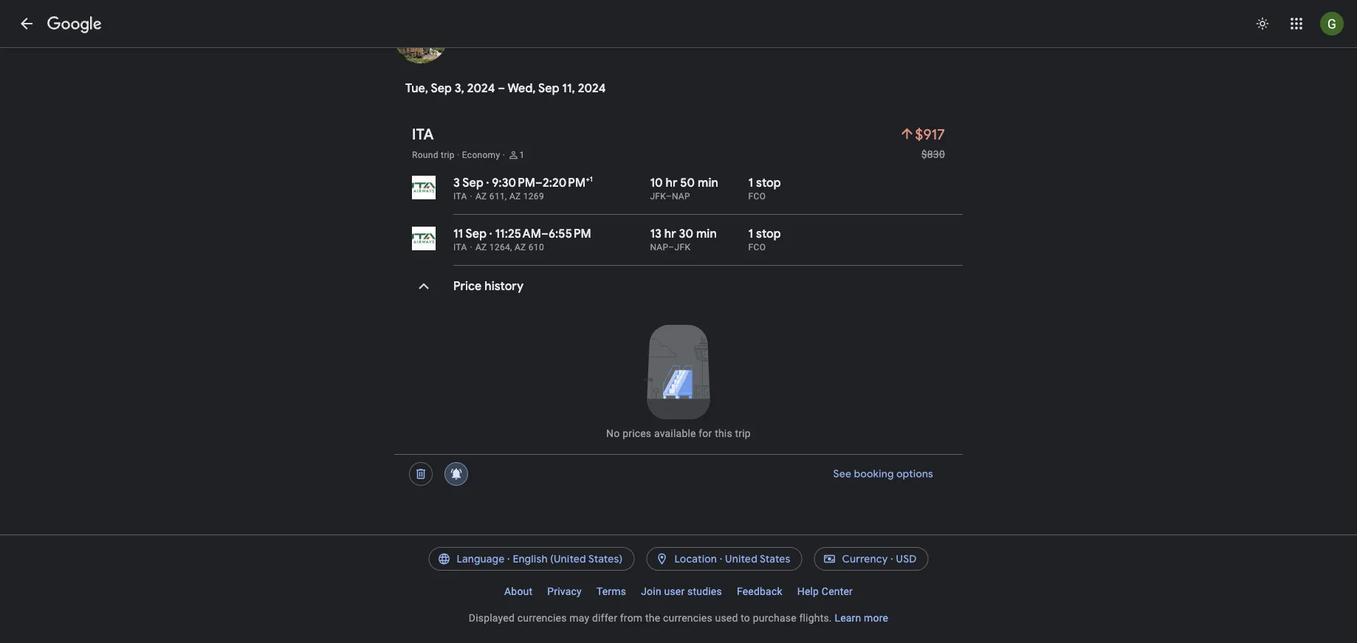 Task type: describe. For each thing, give the bounding box(es) containing it.
feedback link
[[730, 580, 790, 603]]

$917
[[915, 125, 945, 144]]

terms
[[597, 585, 626, 597]]

tue, sep 3, 2024 – wed, sep 11, 2024
[[405, 81, 606, 96]]

– inside 13 hr 30 min nap – jfk
[[669, 242, 675, 253]]

sep for 3 sep
[[462, 175, 484, 191]]

9:30 pm – 2:20 pm + 1
[[492, 175, 593, 191]]

2:20 pm
[[543, 175, 586, 191]]

about
[[504, 585, 533, 597]]

1 up the 9:30 pm
[[519, 150, 525, 160]]

round trip economy
[[412, 150, 500, 160]]

go back image
[[18, 15, 35, 32]]

airline logo image for 3 sep
[[412, 176, 436, 199]]

1 stop fco for 13 hr 30 min
[[748, 226, 781, 253]]

3,
[[455, 81, 464, 96]]

11:25 am
[[495, 226, 541, 241]]

hr for 13
[[664, 226, 676, 241]]

9:30 pm
[[492, 175, 535, 191]]

the
[[645, 612, 660, 624]]

+
[[586, 175, 590, 184]]

may
[[570, 612, 589, 624]]

sep for 11 sep
[[466, 226, 487, 241]]

options
[[897, 467, 933, 481]]

min for 10 hr 50 min
[[698, 175, 718, 191]]

english (united states)
[[513, 552, 623, 566]]

az down 11:25 am on the top left of page
[[515, 242, 526, 253]]

round
[[412, 150, 438, 160]]

stop for 10 hr 50 min
[[756, 175, 781, 191]]

learn
[[835, 612, 861, 624]]

0 vertical spatial trip
[[441, 150, 455, 160]]

az down 11 sep
[[476, 242, 487, 253]]

available
[[654, 428, 696, 440]]

about link
[[497, 580, 540, 603]]

11,
[[562, 81, 575, 96]]

economy
[[462, 150, 500, 160]]

3 sep
[[453, 175, 484, 191]]

jfk inside 13 hr 30 min nap – jfk
[[675, 242, 691, 253]]

stop for 13 hr 30 min
[[756, 226, 781, 241]]

(united
[[550, 552, 586, 566]]

from
[[620, 612, 643, 624]]

this
[[715, 428, 732, 440]]

fco for 10 hr 50 min
[[748, 191, 766, 202]]

united states
[[725, 552, 791, 566]]

prices
[[623, 428, 652, 440]]

ita for 11
[[453, 242, 467, 253]]

airline logo image for 11 sep
[[412, 227, 436, 250]]

purchase
[[753, 612, 797, 624]]

1 inside 9:30 pm – 2:20 pm + 1
[[590, 175, 593, 184]]

privacy
[[547, 585, 582, 597]]

1 vertical spatial trip
[[735, 428, 751, 440]]

3
[[453, 175, 460, 191]]

ita for 3
[[453, 191, 467, 202]]

help center
[[797, 585, 853, 597]]

1 2024 from the left
[[467, 81, 495, 96]]

tue,
[[405, 81, 428, 96]]

united
[[725, 552, 758, 566]]

611
[[489, 191, 505, 202]]

2 currencies from the left
[[663, 612, 712, 624]]

fco for 13 hr 30 min
[[748, 242, 766, 253]]

remove saved flight, round trip from new york to naples.tue, sep 3, 2024 – wed, sep 11, 2024 image
[[403, 456, 439, 492]]

$830
[[921, 148, 945, 160]]

2 2024 from the left
[[578, 81, 606, 96]]

1 stop fco for 10 hr 50 min
[[748, 175, 781, 202]]

help
[[797, 585, 819, 597]]

learn more link
[[835, 612, 888, 624]]

privacy link
[[540, 580, 589, 603]]

– inside 10 hr 50 min jfk – nap
[[666, 191, 672, 202]]

more
[[864, 612, 888, 624]]

language
[[457, 552, 505, 566]]

english
[[513, 552, 548, 566]]

history
[[485, 279, 524, 294]]

min for 13 hr 30 min
[[696, 226, 717, 241]]



Task type: locate. For each thing, give the bounding box(es) containing it.
1 vertical spatial hr
[[664, 226, 676, 241]]

az 611 , az 1269
[[476, 191, 544, 202]]

displayed currencies may differ from the currencies used to purchase flights. learn more
[[469, 612, 888, 624]]

booking
[[854, 467, 894, 481]]

disable email notifications for solution, round trip from new york to naples.tue, sep 3, 2024 – wed, sep 11, 2024 image
[[439, 456, 474, 492]]

1 stop fco
[[748, 175, 781, 202], [748, 226, 781, 253]]

hr right 10
[[666, 175, 677, 191]]

13
[[650, 226, 662, 241]]

price
[[453, 279, 482, 294]]

currencies
[[517, 612, 567, 624], [663, 612, 712, 624]]

11 sep
[[453, 226, 487, 241]]

2 vertical spatial ita
[[453, 242, 467, 253]]

change appearance image
[[1245, 6, 1280, 41]]

sep right 3
[[462, 175, 484, 191]]

min
[[698, 175, 718, 191], [696, 226, 717, 241]]

nap inside 10 hr 50 min jfk – nap
[[672, 191, 690, 202]]

jfk inside 10 hr 50 min jfk – nap
[[650, 191, 666, 202]]

az
[[476, 191, 487, 202], [509, 191, 521, 202], [476, 242, 487, 253], [515, 242, 526, 253]]

sep for tue, sep 3, 2024 – wed, sep 11, 2024
[[431, 81, 452, 96]]

, down 11:25 am on the top left of page
[[510, 242, 512, 253]]

min inside 10 hr 50 min jfk – nap
[[698, 175, 718, 191]]

1 right 2:20 pm
[[590, 175, 593, 184]]

nap down 13
[[650, 242, 669, 253]]

1 right 50 at the top right of the page
[[748, 175, 753, 191]]

1 vertical spatial nap
[[650, 242, 669, 253]]

min inside 13 hr 30 min nap – jfk
[[696, 226, 717, 241]]

1 stop from the top
[[756, 175, 781, 191]]

min right 30 at the top right of the page
[[696, 226, 717, 241]]

center
[[822, 585, 853, 597]]

1 horizontal spatial jfk
[[675, 242, 691, 253]]

10 hr 50 min jfk – nap
[[650, 175, 718, 202]]

currencies down privacy link
[[517, 612, 567, 624]]

, down the 9:30 pm
[[505, 191, 507, 202]]

1 vertical spatial ita
[[453, 191, 467, 202]]

0 vertical spatial 1 stop fco
[[748, 175, 781, 202]]

usd
[[896, 552, 917, 566]]

hr
[[666, 175, 677, 191], [664, 226, 676, 241]]

0 horizontal spatial jfk
[[650, 191, 666, 202]]

50
[[680, 175, 695, 191]]

ita up the round
[[412, 125, 434, 144]]

jfk down 30 at the top right of the page
[[675, 242, 691, 253]]

help center link
[[790, 580, 860, 603]]

1 1 stop fco from the top
[[748, 175, 781, 202]]

stop
[[756, 175, 781, 191], [756, 226, 781, 241]]

1 passenger text field
[[519, 149, 525, 161]]

1 horizontal spatial currencies
[[663, 612, 712, 624]]

ita down 3
[[453, 191, 467, 202]]

ita
[[412, 125, 434, 144], [453, 191, 467, 202], [453, 242, 467, 253]]

jfk down 10
[[650, 191, 666, 202]]

user
[[664, 585, 685, 597]]

terms link
[[589, 580, 634, 603]]

fco
[[748, 191, 766, 202], [748, 242, 766, 253]]

1 vertical spatial jfk
[[675, 242, 691, 253]]

1264
[[489, 242, 510, 253]]

hr inside 10 hr 50 min jfk – nap
[[666, 175, 677, 191]]

sep left the 3,
[[431, 81, 452, 96]]

0 horizontal spatial currencies
[[517, 612, 567, 624]]

displayed
[[469, 612, 515, 624]]

wed,
[[508, 81, 536, 96]]

2024 right 11,
[[578, 81, 606, 96]]

1 vertical spatial fco
[[748, 242, 766, 253]]

2 1 stop fco from the top
[[748, 226, 781, 253]]

2024
[[467, 81, 495, 96], [578, 81, 606, 96]]

,
[[505, 191, 507, 202], [510, 242, 512, 253]]

1 airline logo image from the top
[[412, 176, 436, 199]]

0 vertical spatial hr
[[666, 175, 677, 191]]

1 right 30 at the top right of the page
[[748, 226, 753, 241]]

jfk
[[650, 191, 666, 202], [675, 242, 691, 253]]

states
[[760, 552, 791, 566]]

currency
[[842, 552, 888, 566]]

10
[[650, 175, 663, 191]]

hr right 13
[[664, 226, 676, 241]]

trip
[[441, 150, 455, 160], [735, 428, 751, 440]]

830 US dollars text field
[[921, 148, 945, 160]]

1
[[519, 150, 525, 160], [590, 175, 593, 184], [748, 175, 753, 191], [748, 226, 753, 241]]

13 hr 30 min nap – jfk
[[650, 226, 717, 253]]

2 stop from the top
[[756, 226, 781, 241]]

join
[[641, 585, 662, 597]]

1 currencies from the left
[[517, 612, 567, 624]]

1 horizontal spatial 2024
[[578, 81, 606, 96]]

1 vertical spatial stop
[[756, 226, 781, 241]]

1 fco from the top
[[748, 191, 766, 202]]

1 horizontal spatial ,
[[510, 242, 512, 253]]

differ
[[592, 612, 617, 624]]

1 horizontal spatial trip
[[735, 428, 751, 440]]

flights.
[[799, 612, 832, 624]]

hr inside 13 hr 30 min nap – jfk
[[664, 226, 676, 241]]

ita down 11
[[453, 242, 467, 253]]

– inside 9:30 pm – 2:20 pm + 1
[[535, 175, 543, 191]]

airline logo image left 11
[[412, 227, 436, 250]]

sep right 11
[[466, 226, 487, 241]]

0 horizontal spatial 2024
[[467, 81, 495, 96]]

610
[[529, 242, 544, 253]]

1 vertical spatial ,
[[510, 242, 512, 253]]

nap inside 13 hr 30 min nap – jfk
[[650, 242, 669, 253]]

currencies down join user studies link
[[663, 612, 712, 624]]

0 vertical spatial min
[[698, 175, 718, 191]]

0 horizontal spatial ,
[[505, 191, 507, 202]]

airline logo image down the round
[[412, 176, 436, 199]]

11
[[453, 226, 463, 241]]

feedback
[[737, 585, 783, 597]]

no
[[606, 428, 620, 440]]

join user studies link
[[634, 580, 730, 603]]

for
[[699, 428, 712, 440]]

 image
[[486, 176, 489, 191]]

1 vertical spatial min
[[696, 226, 717, 241]]

used
[[715, 612, 738, 624]]

0 vertical spatial nap
[[672, 191, 690, 202]]

az left '611'
[[476, 191, 487, 202]]

0 vertical spatial ,
[[505, 191, 507, 202]]

, for –
[[510, 242, 512, 253]]

0 vertical spatial jfk
[[650, 191, 666, 202]]

0 vertical spatial ita
[[412, 125, 434, 144]]

0 vertical spatial fco
[[748, 191, 766, 202]]

nap down 50 at the top right of the page
[[672, 191, 690, 202]]

0 horizontal spatial nap
[[650, 242, 669, 253]]

, for 9:30 pm
[[505, 191, 507, 202]]

6:55 pm
[[549, 226, 591, 241]]

airline logo image
[[412, 176, 436, 199], [412, 227, 436, 250]]

1 vertical spatial airline logo image
[[412, 227, 436, 250]]

location
[[674, 552, 717, 566]]

trip right the round
[[441, 150, 455, 160]]

sep left 11,
[[538, 81, 559, 96]]

0 vertical spatial airline logo image
[[412, 176, 436, 199]]

0 vertical spatial stop
[[756, 175, 781, 191]]

see
[[833, 467, 852, 481]]

az 1264 , az 610
[[476, 242, 544, 253]]

naples
[[459, 25, 515, 48]]

join user studies
[[641, 585, 722, 597]]

2024 right the 3,
[[467, 81, 495, 96]]

2 fco from the top
[[748, 242, 766, 253]]

price history
[[453, 279, 524, 294]]

1269
[[523, 191, 544, 202]]

917 US dollars text field
[[915, 125, 945, 144]]

1 vertical spatial 1 stop fco
[[748, 226, 781, 253]]

nap
[[672, 191, 690, 202], [650, 242, 669, 253]]

1 horizontal spatial nap
[[672, 191, 690, 202]]

sep
[[431, 81, 452, 96], [538, 81, 559, 96], [462, 175, 484, 191], [466, 226, 487, 241]]

–
[[498, 81, 505, 96], [535, 175, 543, 191], [666, 191, 672, 202], [541, 226, 549, 241], [669, 242, 675, 253]]

2 airline logo image from the top
[[412, 227, 436, 250]]

11:25 am – 6:55 pm
[[495, 226, 591, 241]]

hr for 10
[[666, 175, 677, 191]]

no prices available for this trip
[[606, 428, 751, 440]]

states)
[[588, 552, 623, 566]]

trip right this
[[735, 428, 751, 440]]

to
[[741, 612, 750, 624]]

az down the 9:30 pm
[[509, 191, 521, 202]]

min right 50 at the top right of the page
[[698, 175, 718, 191]]

0 horizontal spatial trip
[[441, 150, 455, 160]]

30
[[679, 226, 694, 241]]

studies
[[688, 585, 722, 597]]

see booking options
[[833, 467, 933, 481]]



Task type: vqa. For each thing, say whether or not it's contained in the screenshot.
field within the "Search Google Maps" field
no



